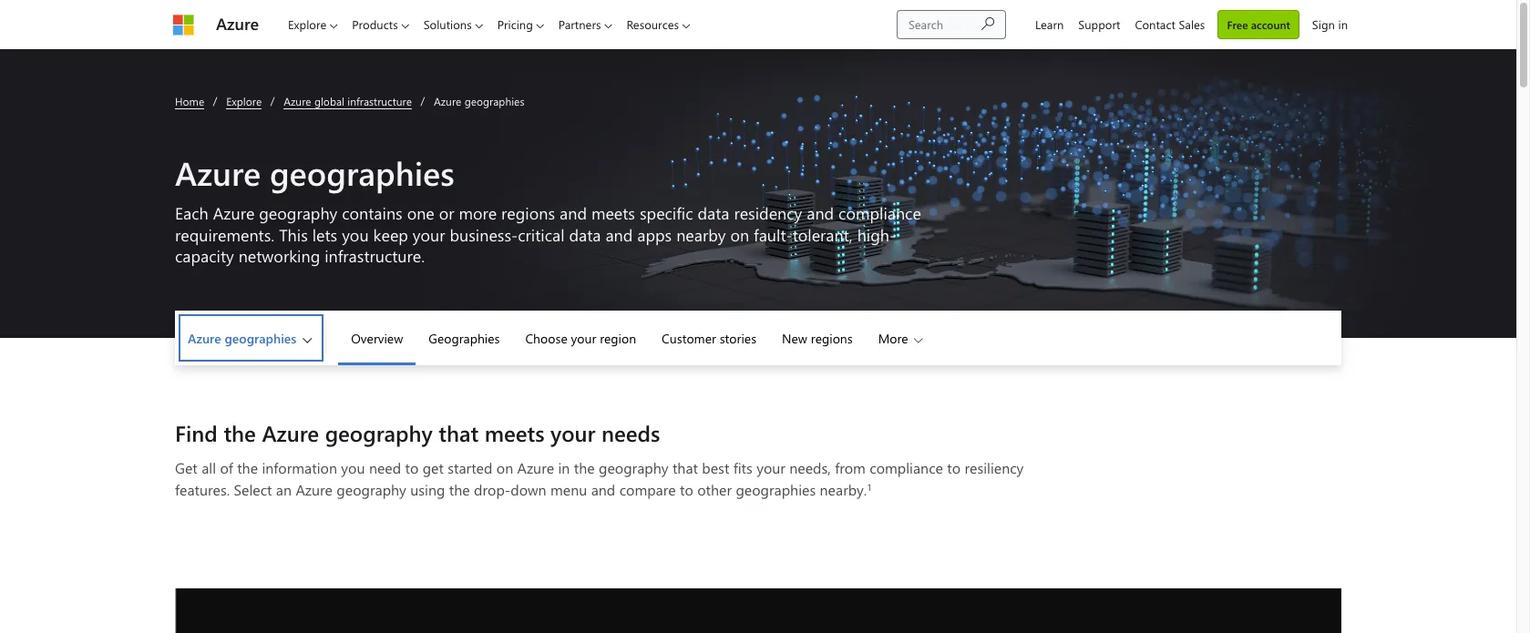 Task type: vqa. For each thing, say whether or not it's contained in the screenshot.
FOR within "link"
no



Task type: locate. For each thing, give the bounding box(es) containing it.
azure left explore dropdown button
[[216, 13, 259, 35]]

you right lets
[[342, 224, 369, 246]]

regions right more
[[501, 203, 555, 224]]

regions inside azure geographies each azure geography contains one or more regions and meets specific data residency and compliance requirements. this lets you keep your business-critical data and apps nearby on fault-tolerant, high- capacity networking infrastructure.
[[501, 203, 555, 224]]

data right "specific"
[[698, 203, 730, 224]]

0 vertical spatial regions
[[501, 203, 555, 224]]

solutions button
[[416, 0, 490, 48]]

meets up started
[[485, 419, 545, 448]]

resiliency
[[965, 459, 1024, 478]]

0 vertical spatial azure geographies
[[434, 94, 525, 108]]

regions
[[501, 203, 555, 224], [811, 330, 853, 348]]

0 horizontal spatial on
[[497, 459, 513, 478]]

0 vertical spatial meets
[[591, 203, 635, 224]]

select
[[234, 480, 272, 500]]

learn
[[1035, 16, 1064, 32]]

needs,
[[790, 459, 831, 478]]

azure left global
[[284, 94, 311, 108]]

Global search field
[[897, 10, 1006, 39]]

on left fault-
[[730, 224, 749, 246]]

drop-
[[474, 480, 511, 500]]

azure global infrastructure link
[[284, 94, 412, 108]]

the up of
[[224, 419, 256, 448]]

apps
[[637, 224, 672, 246]]

information
[[262, 459, 337, 478]]

0 vertical spatial on
[[730, 224, 749, 246]]

1 vertical spatial that
[[673, 459, 698, 478]]

need
[[369, 459, 401, 478]]

explore
[[288, 16, 327, 32], [226, 94, 262, 108]]

sign in link
[[1305, 0, 1355, 48]]

and
[[560, 203, 587, 224], [807, 203, 834, 224], [606, 224, 633, 246], [591, 480, 615, 500]]

0 horizontal spatial azure geographies
[[188, 330, 297, 348]]

on inside get all of the information you need to get started on azure in the geography that best fits your needs, from compliance to resiliency features. select an azure geography using the drop-down menu and compare to other geographies nearby.
[[497, 459, 513, 478]]

solutions
[[424, 16, 472, 32]]

geography up networking
[[259, 203, 338, 224]]

high-
[[857, 224, 896, 246]]

in right sign
[[1339, 16, 1348, 32]]

1
[[867, 481, 872, 494]]

to left get
[[405, 459, 419, 478]]

azure geographies down networking
[[188, 330, 297, 348]]

get
[[423, 459, 444, 478]]

geography
[[259, 203, 338, 224], [325, 419, 433, 448], [599, 459, 669, 478], [337, 480, 406, 500]]

1 horizontal spatial meets
[[591, 203, 635, 224]]

you left need
[[341, 459, 365, 478]]

0 horizontal spatial in
[[558, 459, 570, 478]]

geographies down fits
[[736, 480, 816, 500]]

0 vertical spatial you
[[342, 224, 369, 246]]

that inside get all of the information you need to get started on azure in the geography that best fits your needs, from compliance to resiliency features. select an azure geography using the drop-down menu and compare to other geographies nearby.
[[673, 459, 698, 478]]

1 vertical spatial azure geographies
[[188, 330, 297, 348]]

explore left products on the top left
[[288, 16, 327, 32]]

on up 'drop-'
[[497, 459, 513, 478]]

compliance inside azure geographies each azure geography contains one or more regions and meets specific data residency and compliance requirements. this lets you keep your business-critical data and apps nearby on fault-tolerant, high- capacity networking infrastructure.
[[839, 203, 921, 224]]

in inside get all of the information you need to get started on azure in the geography that best fits your needs, from compliance to resiliency features. select an azure geography using the drop-down menu and compare to other geographies nearby.
[[558, 459, 570, 478]]

that left best
[[673, 459, 698, 478]]

1 horizontal spatial in
[[1339, 16, 1348, 32]]

sales
[[1179, 16, 1205, 32]]

1 horizontal spatial that
[[673, 459, 698, 478]]

to left resiliency on the right bottom
[[947, 459, 961, 478]]

geographies down networking
[[225, 330, 297, 348]]

your right keep
[[413, 224, 445, 246]]

your up get all of the information you need to get started on azure in the geography that best fits your needs, from compliance to resiliency features. select an azure geography using the drop-down menu and compare to other geographies nearby.
[[551, 419, 596, 448]]

the
[[224, 419, 256, 448], [237, 459, 258, 478], [574, 459, 595, 478], [449, 480, 470, 500]]

explore button
[[281, 0, 345, 48]]

menu
[[551, 480, 587, 500]]

1 vertical spatial regions
[[811, 330, 853, 348]]

data right critical
[[569, 224, 601, 246]]

you
[[342, 224, 369, 246], [341, 459, 365, 478]]

account
[[1251, 17, 1291, 31]]

in up menu
[[558, 459, 570, 478]]

azure inside dropdown button
[[188, 330, 221, 348]]

using
[[410, 480, 445, 500]]

your inside azure geographies each azure geography contains one or more regions and meets specific data residency and compliance requirements. this lets you keep your business-critical data and apps nearby on fault-tolerant, high- capacity networking infrastructure.
[[413, 224, 445, 246]]

lets
[[312, 224, 337, 246]]

in inside 'link'
[[1339, 16, 1348, 32]]

0 vertical spatial in
[[1339, 16, 1348, 32]]

azure right each
[[213, 203, 255, 224]]

azure down capacity
[[188, 330, 221, 348]]

1 vertical spatial meets
[[485, 419, 545, 448]]

more
[[878, 330, 908, 348]]

new regions
[[782, 330, 853, 348]]

1 vertical spatial on
[[497, 459, 513, 478]]

azure link
[[216, 12, 259, 36]]

your
[[413, 224, 445, 246], [571, 330, 596, 348], [551, 419, 596, 448], [757, 459, 786, 478]]

more button
[[866, 311, 932, 366]]

explore link
[[226, 94, 262, 108]]

that
[[439, 419, 479, 448], [673, 459, 698, 478]]

free
[[1227, 17, 1248, 31]]

and inside get all of the information you need to get started on azure in the geography that best fits your needs, from compliance to resiliency features. select an azure geography using the drop-down menu and compare to other geographies nearby.
[[591, 480, 615, 500]]

geographies up contains
[[270, 150, 455, 194]]

fault-
[[754, 224, 793, 246]]

each
[[175, 203, 209, 224]]

0 horizontal spatial that
[[439, 419, 479, 448]]

0 horizontal spatial regions
[[501, 203, 555, 224]]

all
[[202, 459, 216, 478]]

1 vertical spatial explore
[[226, 94, 262, 108]]

the down started
[[449, 480, 470, 500]]

1 vertical spatial you
[[341, 459, 365, 478]]

sign in
[[1312, 16, 1348, 32]]

azure geographies each azure geography contains one or more regions and meets specific data residency and compliance requirements. this lets you keep your business-critical data and apps nearby on fault-tolerant, high- capacity networking infrastructure.
[[175, 150, 921, 267]]

compare
[[619, 480, 676, 500]]

products button
[[345, 0, 416, 48]]

geographies
[[465, 94, 525, 108], [270, 150, 455, 194], [225, 330, 297, 348], [736, 480, 816, 500]]

explore right home at the top left of page
[[226, 94, 262, 108]]

geography up need
[[325, 419, 433, 448]]

0 vertical spatial explore
[[288, 16, 327, 32]]

residency
[[734, 203, 802, 224]]

1 horizontal spatial explore
[[288, 16, 327, 32]]

regions right new
[[811, 330, 853, 348]]

geographies inside get all of the information you need to get started on azure in the geography that best fits your needs, from compliance to resiliency features. select an azure geography using the drop-down menu and compare to other geographies nearby.
[[736, 480, 816, 500]]

other
[[697, 480, 732, 500]]

compliance inside get all of the information you need to get started on azure in the geography that best fits your needs, from compliance to resiliency features. select an azure geography using the drop-down menu and compare to other geographies nearby.
[[870, 459, 943, 478]]

1 horizontal spatial on
[[730, 224, 749, 246]]

nearby
[[676, 224, 726, 246]]

customer stories link
[[649, 311, 769, 366]]

azure geographies
[[434, 94, 525, 108], [188, 330, 297, 348]]

your right fits
[[757, 459, 786, 478]]

new regions link
[[769, 311, 866, 366]]

that up started
[[439, 419, 479, 448]]

an
[[276, 480, 292, 500]]

to left other
[[680, 480, 694, 500]]

to
[[405, 459, 419, 478], [947, 459, 961, 478], [680, 480, 694, 500]]

1 horizontal spatial to
[[680, 480, 694, 500]]

0 vertical spatial compliance
[[839, 203, 921, 224]]

needs
[[602, 419, 660, 448]]

Search azure.com text field
[[897, 10, 1006, 39]]

azure inside primary 'element'
[[216, 13, 259, 35]]

contact
[[1135, 16, 1176, 32]]

in
[[1339, 16, 1348, 32], [558, 459, 570, 478]]

1 vertical spatial in
[[558, 459, 570, 478]]

critical
[[518, 224, 565, 246]]

of
[[220, 459, 233, 478]]

fits
[[733, 459, 753, 478]]

azure geographies down the solutions dropdown button
[[434, 94, 525, 108]]

business-
[[450, 224, 518, 246]]

free account link
[[1218, 10, 1300, 39]]

meets
[[591, 203, 635, 224], [485, 419, 545, 448]]

free account
[[1227, 17, 1291, 31]]

1 vertical spatial compliance
[[870, 459, 943, 478]]

geography inside azure geographies each azure geography contains one or more regions and meets specific data residency and compliance requirements. this lets you keep your business-critical data and apps nearby on fault-tolerant, high- capacity networking infrastructure.
[[259, 203, 338, 224]]

meets left apps
[[591, 203, 635, 224]]

global
[[314, 94, 345, 108]]

this
[[279, 224, 308, 246]]

find
[[175, 419, 218, 448]]

sign
[[1312, 16, 1335, 32]]



Task type: describe. For each thing, give the bounding box(es) containing it.
nearby.
[[820, 480, 867, 500]]

pricing button
[[490, 0, 551, 48]]

find the azure geography that meets your needs
[[175, 419, 660, 448]]

pricing
[[497, 16, 533, 32]]

geography down need
[[337, 480, 406, 500]]

overview link
[[338, 311, 416, 366]]

you inside get all of the information you need to get started on azure in the geography that best fits your needs, from compliance to resiliency features. select an azure geography using the drop-down menu and compare to other geographies nearby.
[[341, 459, 365, 478]]

support link
[[1071, 0, 1128, 48]]

tolerant,
[[793, 224, 853, 246]]

or
[[439, 203, 454, 224]]

0 horizontal spatial to
[[405, 459, 419, 478]]

azure right infrastructure on the top of page
[[434, 94, 462, 108]]

home
[[175, 94, 204, 108]]

0 horizontal spatial meets
[[485, 419, 545, 448]]

geography up compare
[[599, 459, 669, 478]]

azure up each
[[175, 150, 261, 194]]

geographies
[[429, 330, 500, 348]]

started
[[448, 459, 493, 478]]

choose your region
[[525, 330, 636, 348]]

resources button
[[619, 0, 697, 48]]

0 horizontal spatial data
[[569, 224, 601, 246]]

1 horizontal spatial data
[[698, 203, 730, 224]]

on inside azure geographies each azure geography contains one or more regions and meets specific data residency and compliance requirements. this lets you keep your business-critical data and apps nearby on fault-tolerant, high- capacity networking infrastructure.
[[730, 224, 749, 246]]

2 horizontal spatial to
[[947, 459, 961, 478]]

products
[[352, 16, 398, 32]]

primary element
[[161, 0, 708, 48]]

partners button
[[551, 0, 619, 48]]

choose your region link
[[513, 311, 649, 366]]

0 vertical spatial that
[[439, 419, 479, 448]]

you inside azure geographies each azure geography contains one or more regions and meets specific data residency and compliance requirements. this lets you keep your business-critical data and apps nearby on fault-tolerant, high- capacity networking infrastructure.
[[342, 224, 369, 246]]

infrastructure
[[348, 94, 412, 108]]

azure up information
[[262, 419, 319, 448]]

home link
[[175, 94, 204, 108]]

azure down information
[[296, 480, 333, 500]]

best
[[702, 459, 729, 478]]

azure geographies button
[[175, 311, 327, 366]]

customer stories
[[662, 330, 757, 348]]

down
[[511, 480, 547, 500]]

your inside get all of the information you need to get started on azure in the geography that best fits your needs, from compliance to resiliency features. select an azure geography using the drop-down menu and compare to other geographies nearby.
[[757, 459, 786, 478]]

learn link
[[1028, 0, 1071, 48]]

partners
[[559, 16, 601, 32]]

the right of
[[237, 459, 258, 478]]

1 horizontal spatial regions
[[811, 330, 853, 348]]

contact sales link
[[1128, 0, 1213, 48]]

networking
[[238, 245, 320, 267]]

keep
[[373, 224, 408, 246]]

customer
[[662, 330, 716, 348]]

choose
[[525, 330, 568, 348]]

contains
[[342, 203, 403, 224]]

resources
[[627, 16, 679, 32]]

from
[[835, 459, 866, 478]]

azure up down
[[517, 459, 554, 478]]

requirements.
[[175, 224, 275, 246]]

get
[[175, 459, 198, 478]]

features.
[[175, 480, 230, 500]]

geographies down pricing
[[465, 94, 525, 108]]

overview
[[351, 330, 403, 348]]

meets inside azure geographies each azure geography contains one or more regions and meets specific data residency and compliance requirements. this lets you keep your business-critical data and apps nearby on fault-tolerant, high- capacity networking infrastructure.
[[591, 203, 635, 224]]

new
[[782, 330, 808, 348]]

explore inside explore dropdown button
[[288, 16, 327, 32]]

region
[[600, 330, 636, 348]]

0 horizontal spatial explore
[[226, 94, 262, 108]]

azure global infrastructure
[[284, 94, 412, 108]]

1 horizontal spatial azure geographies
[[434, 94, 525, 108]]

azure geographies inside dropdown button
[[188, 330, 297, 348]]

the up menu
[[574, 459, 595, 478]]

one
[[407, 203, 435, 224]]

geographies link
[[416, 311, 513, 366]]

contact sales
[[1135, 16, 1205, 32]]

your left region
[[571, 330, 596, 348]]

specific
[[640, 203, 693, 224]]

capacity
[[175, 245, 234, 267]]

stories
[[720, 330, 757, 348]]

more
[[459, 203, 497, 224]]

geographies inside azure geographies each azure geography contains one or more regions and meets specific data residency and compliance requirements. this lets you keep your business-critical data and apps nearby on fault-tolerant, high- capacity networking infrastructure.
[[270, 150, 455, 194]]

support
[[1079, 16, 1121, 32]]

geographies inside dropdown button
[[225, 330, 297, 348]]

infrastructure.
[[325, 245, 425, 267]]

get all of the information you need to get started on azure in the geography that best fits your needs, from compliance to resiliency features. select an azure geography using the drop-down menu and compare to other geographies nearby.
[[175, 459, 1024, 500]]



